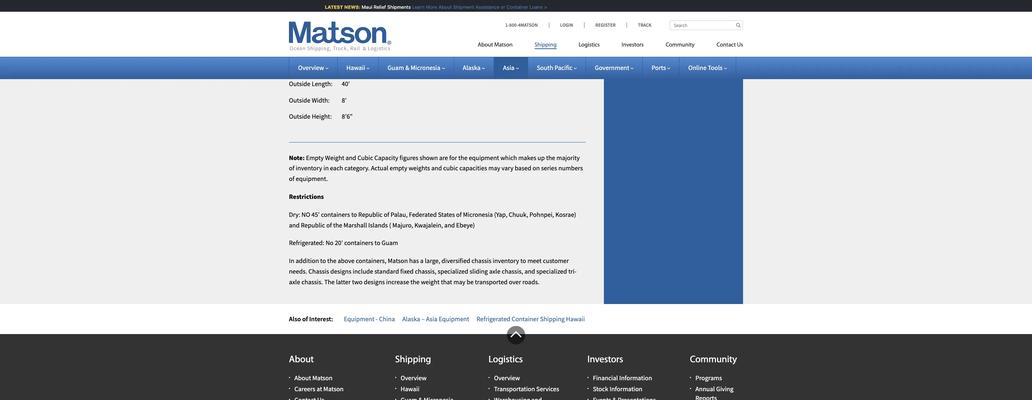 Task type: locate. For each thing, give the bounding box(es) containing it.
1 vertical spatial community
[[690, 355, 737, 365]]

weight:
[[308, 47, 329, 56]]

0 vertical spatial empty
[[289, 47, 307, 56]]

chassis, down a
[[415, 267, 437, 276]]

1 vertical spatial cubic
[[358, 153, 373, 162]]

annual
[[696, 385, 715, 393]]

series
[[541, 164, 557, 172]]

cubic capacity:
[[289, 63, 332, 72]]

inside for inside height:
[[289, 31, 306, 40]]

1 horizontal spatial overview link
[[401, 374, 427, 382]]

outside for outside height:
[[289, 112, 311, 120]]

about matson
[[478, 42, 513, 48]]

top menu navigation
[[478, 38, 743, 53]]

cubic down empty weight: at the left
[[289, 63, 305, 72]]

None search field
[[670, 21, 743, 30]]

equipment
[[344, 315, 375, 323], [439, 315, 469, 323]]

empty inside empty weight and cubic capacity figures shown are for the equipment which makes up the majority of inventory in each category. actual empty weights and cubic capacities may vary based on series numbers of equipment.
[[306, 153, 324, 162]]

loans
[[526, 4, 539, 10]]

outside up the outside height:
[[289, 96, 311, 104]]

width:
[[307, 15, 325, 23], [312, 96, 330, 104]]

community up programs
[[690, 355, 737, 365]]

0 vertical spatial axle
[[489, 267, 501, 276]]

1 equipment from the left
[[344, 315, 375, 323]]

empty weight and cubic capacity figures shown are for the equipment which makes up the majority of inventory in each category. actual empty weights and cubic capacities may vary based on series numbers of equipment.
[[289, 153, 583, 183]]

shipment
[[449, 4, 471, 10]]

designs down include
[[364, 278, 385, 286]]

0 vertical spatial hawaii link
[[347, 63, 370, 72]]

1 horizontal spatial inventory
[[493, 257, 519, 265]]

1 vertical spatial about matson link
[[295, 374, 333, 382]]

chuuk,
[[509, 210, 528, 219]]

restrictions
[[289, 192, 324, 201]]

capacity:
[[306, 63, 332, 72]]

outside up outside width:
[[289, 80, 311, 88]]

overview for shipping
[[401, 374, 427, 382]]

to up chassis
[[320, 257, 326, 265]]

republic up 'islands (' at the bottom left of page
[[358, 210, 383, 219]]

and up the category.
[[346, 153, 356, 162]]

0 vertical spatial information
[[620, 374, 652, 382]]

standard
[[375, 267, 399, 276]]

inventory up 'equipment.' at the top left of the page
[[296, 164, 322, 172]]

financial
[[593, 374, 618, 382]]

1 vertical spatial alaska
[[403, 315, 420, 323]]

micronesia up ebeye)
[[463, 210, 493, 219]]

in
[[289, 257, 294, 265]]

footer
[[0, 326, 1033, 400]]

2 inside from the top
[[289, 31, 306, 40]]

0 vertical spatial investors
[[622, 42, 644, 48]]

about matson link for careers at matson link
[[295, 374, 333, 382]]

programs annual giving reports
[[696, 374, 734, 400]]

dry:
[[289, 210, 300, 219]]

0 vertical spatial shipping
[[535, 42, 557, 48]]

cubic up the category.
[[358, 153, 373, 162]]

1 vertical spatial logistics
[[489, 355, 523, 365]]

1 vertical spatial micronesia
[[463, 210, 493, 219]]

1 vertical spatial hawaii link
[[401, 385, 420, 393]]

the left above
[[327, 257, 337, 265]]

0 vertical spatial alaska
[[463, 63, 481, 72]]

1 outside from the top
[[289, 80, 311, 88]]

south pacific link
[[537, 63, 577, 72]]

micronesia right &
[[411, 63, 441, 72]]

micronesia inside dry: no 45′ containers to republic of palau, federated states of micronesia (yap, chuuk, pohnpei, kosrae) and republic of the marshall islands ( majuro, kwajalein, and ebeye)
[[463, 210, 493, 219]]

1 vertical spatial information
[[610, 385, 643, 393]]

logistics down register link
[[579, 42, 600, 48]]

2 chassis, from the left
[[502, 267, 523, 276]]

to
[[351, 210, 357, 219], [375, 239, 381, 247], [320, 257, 326, 265], [521, 257, 526, 265]]

to down 'islands (' at the bottom left of page
[[375, 239, 381, 247]]

figures
[[400, 153, 419, 162]]

0 vertical spatial guam
[[388, 63, 404, 72]]

0 horizontal spatial designs
[[331, 267, 352, 276]]

about inside top menu navigation
[[478, 42, 493, 48]]

0 horizontal spatial micronesia
[[411, 63, 441, 72]]

guam & micronesia
[[388, 63, 441, 72]]

programs
[[696, 374, 722, 382]]

1 vertical spatial designs
[[364, 278, 385, 286]]

about matson link up careers at matson link
[[295, 374, 333, 382]]

1 horizontal spatial overview
[[401, 374, 427, 382]]

equipment right –
[[439, 315, 469, 323]]

8′
[[342, 96, 347, 104]]

information
[[620, 374, 652, 382], [610, 385, 643, 393]]

inventory up over
[[493, 257, 519, 265]]

container right or
[[503, 4, 525, 10]]

shipping
[[535, 42, 557, 48], [540, 315, 565, 323], [395, 355, 431, 365]]

logistics down the backtop image
[[489, 355, 523, 365]]

1 horizontal spatial hawaii
[[401, 385, 420, 393]]

1 horizontal spatial cubic
[[358, 153, 373, 162]]

logistics inside top menu navigation
[[579, 42, 600, 48]]

specialized down customer on the bottom right
[[537, 267, 567, 276]]

chassis, up over
[[502, 267, 523, 276]]

logistics inside footer
[[489, 355, 523, 365]]

1 vertical spatial containers
[[344, 239, 373, 247]]

2 horizontal spatial overview
[[494, 374, 520, 382]]

investors down track link
[[622, 42, 644, 48]]

axle down "needs."
[[289, 278, 300, 286]]

inside up 'inside height:'
[[289, 15, 306, 23]]

matson up "at"
[[313, 374, 333, 382]]

the inside dry: no 45′ containers to republic of palau, federated states of micronesia (yap, chuuk, pohnpei, kosrae) and republic of the marshall islands ( majuro, kwajalein, and ebeye)
[[333, 221, 342, 229]]

0 horizontal spatial axle
[[289, 278, 300, 286]]

kosrae)
[[556, 210, 576, 219]]

width: down length:
[[312, 96, 330, 104]]

1 horizontal spatial specialized
[[537, 267, 567, 276]]

1 horizontal spatial may
[[489, 164, 501, 172]]

latest
[[321, 4, 339, 10]]

containers down marshall
[[344, 239, 373, 247]]

login link
[[549, 22, 584, 28]]

lbs.
[[361, 47, 371, 56]]

0 vertical spatial community
[[666, 42, 695, 48]]

container up the backtop image
[[512, 315, 539, 323]]

of
[[289, 164, 295, 172], [289, 175, 295, 183], [384, 210, 389, 219], [456, 210, 462, 219], [326, 221, 332, 229], [302, 315, 308, 323]]

containers for 20′
[[344, 239, 373, 247]]

0 vertical spatial width:
[[307, 15, 325, 23]]

matson up the fixed at the left of page
[[388, 257, 408, 265]]

1 horizontal spatial logistics
[[579, 42, 600, 48]]

1 vertical spatial empty
[[306, 153, 324, 162]]

and up the roads.
[[525, 267, 535, 276]]

2 equipment from the left
[[439, 315, 469, 323]]

china
[[379, 315, 395, 323]]

1 vertical spatial inventory
[[493, 257, 519, 265]]

also of interest:
[[289, 315, 333, 323]]

inside down inside width: on the top left of page
[[289, 31, 306, 40]]

0 horizontal spatial inventory
[[296, 164, 322, 172]]

1 vertical spatial inside
[[289, 31, 306, 40]]

states
[[438, 210, 455, 219]]

equipment left -
[[344, 315, 375, 323]]

information up the stock information link
[[620, 374, 652, 382]]

3 outside from the top
[[289, 112, 311, 120]]

0 vertical spatial containers
[[321, 210, 350, 219]]

backtop image
[[507, 326, 525, 345]]

2 vertical spatial outside
[[289, 112, 311, 120]]

empty down 'inside height:'
[[289, 47, 307, 56]]

guam down 'islands (' at the bottom left of page
[[382, 239, 398, 247]]

alaska for alaska – asia equipment
[[403, 315, 420, 323]]

about
[[435, 4, 448, 10], [478, 42, 493, 48], [289, 355, 314, 365], [295, 374, 311, 382]]

community up online
[[666, 42, 695, 48]]

investors up the financial
[[588, 355, 624, 365]]

0 horizontal spatial about matson link
[[295, 374, 333, 382]]

outside height:
[[289, 112, 332, 120]]

equipment - china
[[344, 315, 395, 323]]

1 horizontal spatial chassis,
[[502, 267, 523, 276]]

1 vertical spatial axle
[[289, 278, 300, 286]]

height:
[[307, 31, 327, 40], [312, 112, 332, 120]]

information down financial information link
[[610, 385, 643, 393]]

1 vertical spatial guam
[[382, 239, 398, 247]]

1 horizontal spatial about matson link
[[478, 38, 524, 53]]

empty up in
[[306, 153, 324, 162]]

1 horizontal spatial republic
[[358, 210, 383, 219]]

height: for inside height:
[[307, 31, 327, 40]]

2 horizontal spatial overview link
[[494, 374, 520, 382]]

0 vertical spatial inside
[[289, 15, 306, 23]]

numbers
[[559, 164, 583, 172]]

inside
[[289, 15, 306, 23], [289, 31, 306, 40]]

micronesia
[[411, 63, 441, 72], [463, 210, 493, 219]]

0 vertical spatial outside
[[289, 80, 311, 88]]

about inside the about matson careers at matson
[[295, 374, 311, 382]]

0 horizontal spatial alaska
[[403, 315, 420, 323]]

0 vertical spatial inventory
[[296, 164, 322, 172]]

specialized down diversified
[[438, 267, 469, 276]]

designs up latter at the left of page
[[331, 267, 352, 276]]

of left 'equipment.' at the top left of the page
[[289, 175, 295, 183]]

0 vertical spatial container
[[503, 4, 525, 10]]

1 vertical spatial republic
[[301, 221, 325, 229]]

outside down outside width:
[[289, 112, 311, 120]]

and inside in addition to the above containers, matson has a large, diversified chassis inventory to meet customer needs. chassis designs include standard fixed chassis, specialized sliding axle chassis, and specialized tri- axle chassis. the latter two designs increase the weight that may be transported over roads.
[[525, 267, 535, 276]]

guam left &
[[388, 63, 404, 72]]

shipping link
[[524, 38, 568, 53]]

0 vertical spatial may
[[489, 164, 501, 172]]

government
[[595, 63, 630, 72]]

republic down 45′ in the left of the page
[[301, 221, 325, 229]]

about for about matson careers at matson
[[295, 374, 311, 382]]

2 vertical spatial hawaii
[[401, 385, 420, 393]]

0 horizontal spatial equipment
[[344, 315, 375, 323]]

asia
[[503, 63, 515, 72], [426, 315, 438, 323]]

of down note:
[[289, 164, 295, 172]]

the left marshall
[[333, 221, 342, 229]]

empty
[[289, 47, 307, 56], [306, 153, 324, 162]]

tri-
[[569, 267, 577, 276]]

0 vertical spatial height:
[[307, 31, 327, 40]]

1 inside from the top
[[289, 15, 306, 23]]

online
[[689, 63, 707, 72]]

section
[[595, 0, 753, 304]]

community
[[666, 42, 695, 48], [690, 355, 737, 365]]

needs.
[[289, 267, 307, 276]]

1 vertical spatial investors
[[588, 355, 624, 365]]

financial information stock information
[[593, 374, 652, 393]]

1 chassis, from the left
[[415, 267, 437, 276]]

refrigerated: no 20′ containers to guam
[[289, 239, 398, 247]]

1 horizontal spatial micronesia
[[463, 210, 493, 219]]

0 horizontal spatial chassis,
[[415, 267, 437, 276]]

shipping inside footer
[[395, 355, 431, 365]]

1 vertical spatial outside
[[289, 96, 311, 104]]

axle up transported
[[489, 267, 501, 276]]

1 horizontal spatial equipment
[[439, 315, 469, 323]]

news:
[[341, 4, 357, 10]]

matson down 1-
[[495, 42, 513, 48]]

overview inside overview transportation services
[[494, 374, 520, 382]]

about matson link down 1-
[[478, 38, 524, 53]]

1 vertical spatial container
[[512, 315, 539, 323]]

1 vertical spatial width:
[[312, 96, 330, 104]]

may left be
[[454, 278, 466, 286]]

0 vertical spatial logistics
[[579, 42, 600, 48]]

shown
[[420, 153, 438, 162]]

1 horizontal spatial axle
[[489, 267, 501, 276]]

cubic inside empty weight and cubic capacity figures shown are for the equipment which makes up the majority of inventory in each category. actual empty weights and cubic capacities may vary based on series numbers of equipment.
[[358, 153, 373, 162]]

2 specialized from the left
[[537, 267, 567, 276]]

fixed
[[400, 267, 414, 276]]

1 horizontal spatial alaska
[[463, 63, 481, 72]]

logistics link
[[568, 38, 611, 53]]

about matson careers at matson
[[295, 374, 344, 393]]

0 horizontal spatial overview
[[298, 63, 324, 72]]

1 specialized from the left
[[438, 267, 469, 276]]

0 vertical spatial cubic
[[289, 63, 305, 72]]

giving
[[717, 385, 734, 393]]

0 horizontal spatial may
[[454, 278, 466, 286]]

overview
[[298, 63, 324, 72], [401, 374, 427, 382], [494, 374, 520, 382]]

0 horizontal spatial specialized
[[438, 267, 469, 276]]

of right also
[[302, 315, 308, 323]]

empty weight:
[[289, 47, 329, 56]]

to up marshall
[[351, 210, 357, 219]]

asia down about matson
[[503, 63, 515, 72]]

0 horizontal spatial hawaii
[[347, 63, 365, 72]]

0 horizontal spatial logistics
[[489, 355, 523, 365]]

2 vertical spatial shipping
[[395, 355, 431, 365]]

8'6″
[[342, 112, 353, 120]]

width: up 'inside height:'
[[307, 15, 325, 23]]

cubic
[[289, 63, 305, 72], [358, 153, 373, 162]]

may left vary
[[489, 164, 501, 172]]

width: for outside width:
[[312, 96, 330, 104]]

containers right 45′ in the left of the page
[[321, 210, 350, 219]]

about for about
[[289, 355, 314, 365]]

1 vertical spatial asia
[[426, 315, 438, 323]]

2 outside from the top
[[289, 96, 311, 104]]

height: up weight:
[[307, 31, 327, 40]]

above
[[338, 257, 355, 265]]

1 vertical spatial may
[[454, 278, 466, 286]]

overview link for shipping
[[401, 374, 427, 382]]

refrigerated
[[477, 315, 511, 323]]

alaska down about matson
[[463, 63, 481, 72]]

containers inside dry: no 45′ containers to republic of palau, federated states of micronesia (yap, chuuk, pohnpei, kosrae) and republic of the marshall islands ( majuro, kwajalein, and ebeye)
[[321, 210, 350, 219]]

has
[[409, 257, 419, 265]]

height: down outside width:
[[312, 112, 332, 120]]

asia right –
[[426, 315, 438, 323]]

1 vertical spatial height:
[[312, 112, 332, 120]]

equipment.
[[296, 175, 328, 183]]

alaska for alaska
[[463, 63, 481, 72]]

us
[[737, 42, 743, 48]]

2 horizontal spatial hawaii
[[566, 315, 585, 323]]

0 vertical spatial asia
[[503, 63, 515, 72]]

alaska left –
[[403, 315, 420, 323]]

equipment - china link
[[344, 315, 395, 323]]

contact us
[[717, 42, 743, 48]]

6'6″
[[342, 31, 353, 40]]

footer containing about
[[0, 326, 1033, 400]]

0 vertical spatial about matson link
[[478, 38, 524, 53]]



Task type: describe. For each thing, give the bounding box(es) containing it.
the right 'up'
[[546, 153, 556, 162]]

empty for weight
[[306, 153, 324, 162]]

height: for outside height:
[[312, 112, 332, 120]]

community inside "link"
[[666, 42, 695, 48]]

programs link
[[696, 374, 722, 382]]

of up ebeye)
[[456, 210, 462, 219]]

outside for outside width:
[[289, 96, 311, 104]]

of up 'islands (' at the bottom left of page
[[384, 210, 389, 219]]

a
[[420, 257, 424, 265]]

>
[[540, 4, 543, 10]]

investors inside top menu navigation
[[622, 42, 644, 48]]

containers for 45′
[[321, 210, 350, 219]]

more
[[422, 4, 433, 10]]

diversified
[[442, 257, 470, 265]]

inventory inside empty weight and cubic capacity figures shown are for the equipment which makes up the majority of inventory in each category. actual empty weights and cubic capacities may vary based on series numbers of equipment.
[[296, 164, 322, 172]]

1 horizontal spatial designs
[[364, 278, 385, 286]]

overview transportation services
[[494, 374, 559, 393]]

1-
[[506, 22, 510, 28]]

shipping inside top menu navigation
[[535, 42, 557, 48]]

4matson
[[518, 22, 538, 28]]

0 horizontal spatial cubic
[[289, 63, 305, 72]]

maui
[[358, 4, 369, 10]]

inventory inside in addition to the above containers, matson has a large, diversified chassis inventory to meet customer needs. chassis designs include standard fixed chassis, specialized sliding axle chassis, and specialized tri- axle chassis. the latter two designs increase the weight that may be transported over roads.
[[493, 257, 519, 265]]

investors inside footer
[[588, 355, 624, 365]]

-
[[376, 315, 378, 323]]

0 vertical spatial micronesia
[[411, 63, 441, 72]]

south
[[537, 63, 554, 72]]

overview link for logistics
[[494, 374, 520, 382]]

are
[[439, 153, 448, 162]]

chassis
[[309, 267, 329, 276]]

contact us link
[[706, 38, 743, 53]]

in
[[324, 164, 329, 172]]

majuro,
[[393, 221, 413, 229]]

inside for inside width:
[[289, 15, 306, 23]]

shipments
[[384, 4, 407, 10]]

blue matson logo with ocean, shipping, truck, rail and logistics written beneath it. image
[[289, 22, 392, 52]]

or
[[497, 4, 502, 10]]

large,
[[425, 257, 440, 265]]

latest news: maui relief shipments learn more about shipment assistance or container loans >
[[321, 4, 543, 10]]

20′
[[335, 239, 343, 247]]

investors link
[[611, 38, 655, 53]]

pohnpei,
[[530, 210, 554, 219]]

register
[[596, 22, 616, 28]]

weight
[[325, 153, 344, 162]]

1 vertical spatial hawaii
[[566, 315, 585, 323]]

&
[[406, 63, 410, 72]]

learn
[[408, 4, 421, 10]]

islands (
[[368, 221, 391, 229]]

ports link
[[652, 63, 671, 72]]

1,972
[[342, 63, 357, 72]]

outside width:
[[289, 96, 330, 104]]

on
[[533, 164, 540, 172]]

category.
[[345, 164, 370, 172]]

register link
[[584, 22, 627, 28]]

about for about matson
[[478, 42, 493, 48]]

1-800-4matson
[[506, 22, 538, 28]]

Search search field
[[670, 21, 743, 30]]

10,250 lbs.
[[342, 47, 371, 56]]

stock
[[593, 385, 609, 393]]

roads.
[[523, 278, 540, 286]]

transported
[[475, 278, 508, 286]]

outside for outside length:
[[289, 80, 311, 88]]

1-800-4matson link
[[506, 22, 549, 28]]

cubic
[[443, 164, 458, 172]]

empty
[[390, 164, 407, 172]]

careers
[[295, 385, 315, 393]]

width: for inside width:
[[307, 15, 325, 23]]

and down states
[[444, 221, 455, 229]]

no
[[326, 239, 334, 247]]

learn more about shipment assistance or container loans > link
[[408, 4, 543, 10]]

800-
[[509, 22, 518, 28]]

may inside empty weight and cubic capacity figures shown are for the equipment which makes up the majority of inventory in each category. actual empty weights and cubic capacities may vary based on series numbers of equipment.
[[489, 164, 501, 172]]

0 horizontal spatial overview link
[[298, 63, 329, 72]]

each
[[330, 164, 343, 172]]

empty for weight:
[[289, 47, 307, 56]]

containers,
[[356, 257, 387, 265]]

transportation
[[494, 385, 535, 393]]

transportation services link
[[494, 385, 559, 393]]

annual giving reports link
[[696, 385, 734, 400]]

the down the fixed at the left of page
[[411, 278, 420, 286]]

community inside footer
[[690, 355, 737, 365]]

also
[[289, 315, 301, 323]]

0 horizontal spatial republic
[[301, 221, 325, 229]]

alaska – asia equipment
[[403, 315, 469, 323]]

1 horizontal spatial hawaii link
[[401, 385, 420, 393]]

hawaii inside overview hawaii
[[401, 385, 420, 393]]

0 horizontal spatial hawaii link
[[347, 63, 370, 72]]

–
[[422, 315, 425, 323]]

chassis.
[[302, 278, 323, 286]]

the right for on the left of page
[[459, 153, 468, 162]]

may inside in addition to the above containers, matson has a large, diversified chassis inventory to meet customer needs. chassis designs include standard fixed chassis, specialized sliding axle chassis, and specialized tri- axle chassis. the latter two designs increase the weight that may be transported over roads.
[[454, 278, 466, 286]]

latter
[[336, 278, 351, 286]]

0 vertical spatial republic
[[358, 210, 383, 219]]

1,972 ft.
[[342, 63, 364, 72]]

south pacific
[[537, 63, 573, 72]]

0 vertical spatial hawaii
[[347, 63, 365, 72]]

matson inside about matson link
[[495, 42, 513, 48]]

the
[[324, 278, 335, 286]]

dry: no 45′ containers to republic of palau, federated states of micronesia (yap, chuuk, pohnpei, kosrae) and republic of the marshall islands ( majuro, kwajalein, and ebeye)
[[289, 210, 576, 229]]

sliding
[[470, 267, 488, 276]]

to inside dry: no 45′ containers to republic of palau, federated states of micronesia (yap, chuuk, pohnpei, kosrae) and republic of the marshall islands ( majuro, kwajalein, and ebeye)
[[351, 210, 357, 219]]

overview for logistics
[[494, 374, 520, 382]]

ports
[[652, 63, 666, 72]]

10,250
[[342, 47, 360, 56]]

stock information link
[[593, 385, 643, 393]]

matson right "at"
[[324, 385, 344, 393]]

for
[[450, 153, 457, 162]]

of up no
[[326, 221, 332, 229]]

over
[[509, 278, 521, 286]]

1 vertical spatial shipping
[[540, 315, 565, 323]]

to left the meet at bottom right
[[521, 257, 526, 265]]

contact
[[717, 42, 736, 48]]

overview hawaii
[[401, 374, 427, 393]]

government link
[[595, 63, 634, 72]]

federated
[[409, 210, 437, 219]]

alaska link
[[463, 63, 485, 72]]

length:
[[312, 80, 333, 88]]

asia link
[[503, 63, 519, 72]]

and down are
[[432, 164, 442, 172]]

matson inside in addition to the above containers, matson has a large, diversified chassis inventory to meet customer needs. chassis designs include standard fixed chassis, specialized sliding axle chassis, and specialized tri- axle chassis. the latter two designs increase the weight that may be transported over roads.
[[388, 257, 408, 265]]

about matson link for shipping link
[[478, 38, 524, 53]]

and down 'dry:'
[[289, 221, 300, 229]]

guam & micronesia link
[[388, 63, 445, 72]]

chassis
[[472, 257, 492, 265]]

online tools link
[[689, 63, 727, 72]]

0 horizontal spatial asia
[[426, 315, 438, 323]]

track
[[638, 22, 652, 28]]

45′
[[312, 210, 320, 219]]

0 vertical spatial designs
[[331, 267, 352, 276]]

two
[[352, 278, 363, 286]]

search image
[[736, 23, 741, 27]]

financial information link
[[593, 374, 652, 382]]

(yap,
[[494, 210, 508, 219]]

1 horizontal spatial asia
[[503, 63, 515, 72]]



Task type: vqa. For each thing, say whether or not it's contained in the screenshot.
Us
yes



